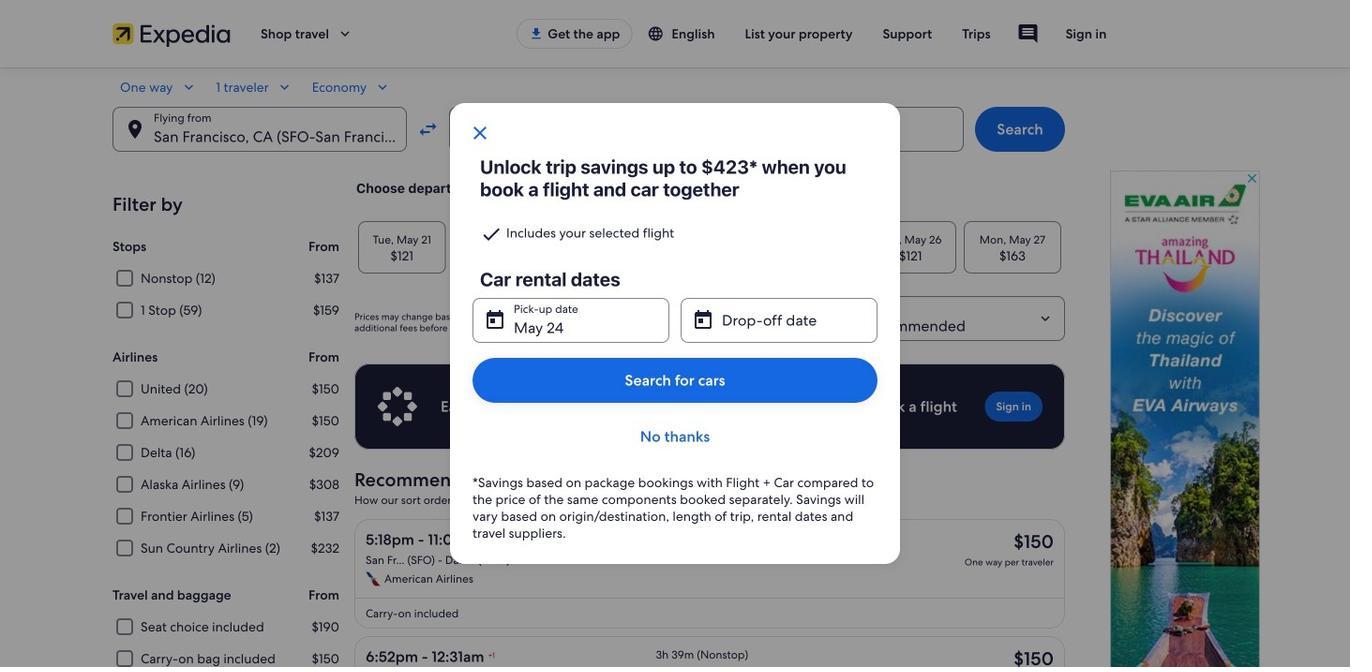 Task type: locate. For each thing, give the bounding box(es) containing it.
dialog
[[450, 103, 900, 564]]

list
[[354, 465, 1065, 668]]

communication center icon image
[[1017, 23, 1039, 45]]

download the app button image
[[529, 26, 544, 41]]

small image
[[647, 25, 672, 42]]

tab list
[[354, 221, 1065, 274]]

step 1 of 2. choose departing flight. current page, choose departing flight element
[[354, 180, 543, 199]]

None search field
[[113, 79, 1065, 152]]

expedia logo image
[[113, 21, 231, 47]]

no thanks. opens in a new tab image
[[469, 122, 491, 144]]



Task type: describe. For each thing, give the bounding box(es) containing it.
theme default image
[[488, 492, 505, 509]]

swap origin and destination image
[[417, 118, 439, 141]]



Task type: vqa. For each thing, say whether or not it's contained in the screenshot.
members
no



